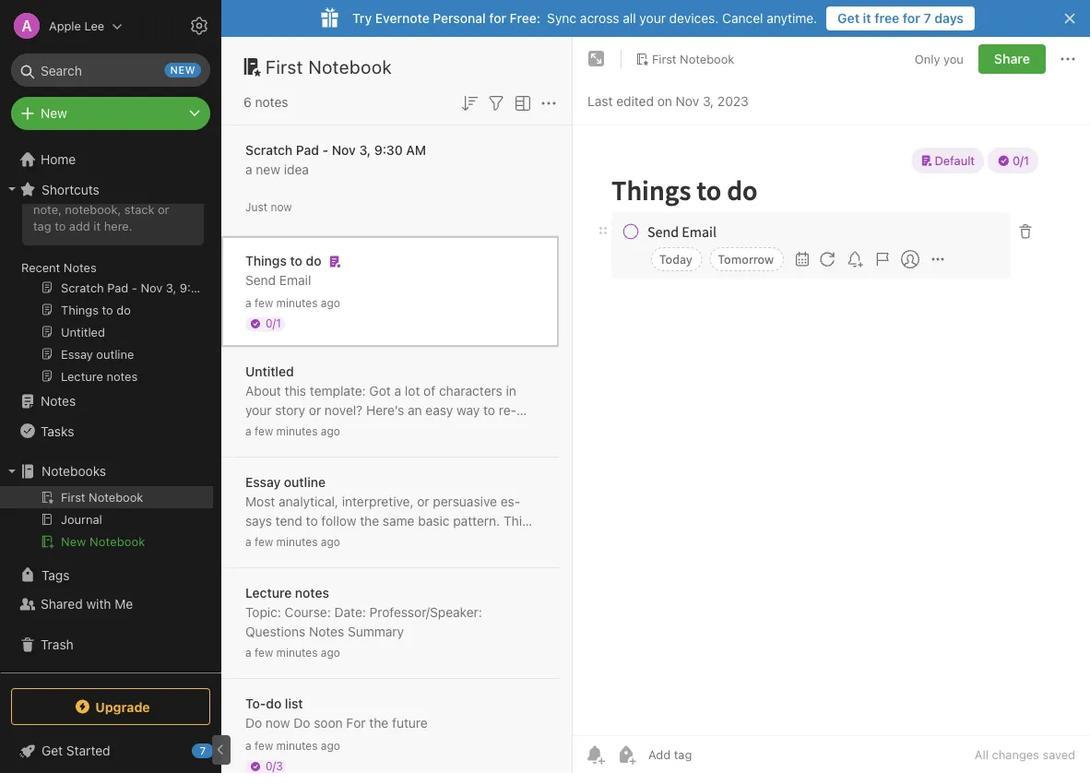 Task type: vqa. For each thing, say whether or not it's contained in the screenshot.
Most analytical, interpretive, or persuasive es says tend to follow the same basic pattern. This structure should help you formulate effective outlines for most ...'s a few minutes ago
yes



Task type: describe. For each thing, give the bounding box(es) containing it.
most analytical, interpretive, or persuasive es says tend to follow the same basic pattern. this structure should help you formulate effective outlines for most ...
[[245, 494, 529, 568]]

stack
[[124, 202, 155, 216]]

get started
[[42, 743, 110, 759]]

settings image
[[188, 15, 210, 37]]

first notebook inside note list element
[[266, 55, 393, 77]]

-
[[323, 143, 329, 158]]

interpretive,
[[342, 494, 414, 509]]

a few minutes ago for about this template: got a lot of characters in your story or novel? here's an easy way to re member who's who. add details like age, rela tionship to your hero, ...
[[245, 425, 340, 438]]

for for 7
[[903, 11, 921, 26]]

notebook for the first notebook button
[[680, 52, 735, 66]]

to up email
[[290, 253, 303, 269]]

same
[[383, 514, 415, 529]]

rela
[[491, 422, 519, 437]]

Account field
[[0, 7, 123, 44]]

you inside most analytical, interpretive, or persuasive es says tend to follow the same basic pattern. this structure should help you formulate effective outlines for most ...
[[376, 533, 397, 548]]

follow
[[321, 514, 357, 529]]

all
[[975, 748, 989, 762]]

persuasive
[[433, 494, 497, 509]]

recent notes
[[21, 260, 97, 274]]

add
[[69, 219, 90, 232]]

expand note image
[[586, 48, 608, 70]]

lot
[[405, 383, 420, 399]]

analytical,
[[279, 494, 339, 509]]

new notebook group
[[0, 486, 213, 560]]

1 minutes from the top
[[276, 297, 318, 310]]

now for just
[[271, 201, 292, 214]]

the inside most analytical, interpretive, or persuasive es says tend to follow the same basic pattern. this structure should help you formulate effective outlines for most ...
[[360, 514, 379, 529]]

now for do
[[266, 716, 290, 731]]

home link
[[0, 145, 221, 174]]

cancel
[[723, 11, 764, 26]]

tionship
[[245, 422, 519, 457]]

first
[[88, 164, 111, 178]]

just now
[[245, 201, 292, 214]]

0 vertical spatial do
[[306, 253, 322, 269]]

across
[[580, 11, 620, 26]]

5 ago from the top
[[321, 740, 340, 753]]

effective
[[461, 533, 513, 548]]

new inside scratch pad - nov 3, 9:30 am a new idea
[[256, 162, 280, 177]]

template:
[[310, 383, 366, 399]]

questions
[[245, 624, 306, 640]]

evernote
[[375, 11, 430, 26]]

0 horizontal spatial ...
[[85, 185, 98, 199]]

add a reminder image
[[584, 744, 606, 766]]

lecture notes
[[245, 586, 329, 601]]

sync
[[547, 11, 577, 26]]

notes for 6 notes
[[255, 95, 288, 110]]

story
[[275, 403, 306, 418]]

am
[[406, 143, 427, 158]]

get for get it free for 7 days
[[838, 11, 860, 26]]

click the ...
[[33, 185, 98, 199]]

free:
[[510, 11, 541, 26]]

with
[[86, 597, 111, 612]]

idea
[[284, 162, 309, 177]]

recent
[[21, 260, 60, 274]]

nov for on
[[676, 94, 700, 109]]

nov for -
[[332, 143, 356, 158]]

try
[[353, 11, 372, 26]]

upgrade
[[95, 699, 150, 715]]

structure
[[245, 533, 300, 548]]

notebook inside note list element
[[309, 55, 393, 77]]

apple lee
[[49, 19, 104, 33]]

5 a few minutes ago from the top
[[245, 740, 340, 753]]

essay outline
[[245, 475, 326, 490]]

1 few from the top
[[255, 297, 273, 310]]

a inside icon on a note, notebook, stack or tag to add it here.
[[145, 185, 152, 199]]

summary
[[348, 624, 404, 640]]

notes inside topic: course: date: professor/speaker: questions notes summary
[[309, 624, 344, 640]]

untitled
[[245, 364, 294, 379]]

soon
[[314, 716, 343, 731]]

Add tag field
[[647, 747, 785, 763]]

topic: course: date: professor/speaker: questions notes summary
[[245, 605, 482, 640]]

topic:
[[245, 605, 281, 620]]

to-
[[245, 696, 266, 712]]

... inside untitled about this template: got a lot of characters in your story or novel? here's an easy way to re member who's who. add details like age, rela tionship to your hero, ...
[[375, 442, 387, 457]]

new notebook button
[[0, 531, 213, 553]]

shared with me
[[41, 597, 133, 612]]

should
[[303, 533, 343, 548]]

notebook for new notebook button
[[90, 535, 145, 549]]

a few minutes ago for most analytical, interpretive, or persuasive es says tend to follow the same basic pattern. this structure should help you formulate effective outlines for most ...
[[245, 536, 340, 549]]

6
[[244, 95, 252, 110]]

all changes saved
[[975, 748, 1076, 762]]

your down who's
[[312, 442, 338, 457]]

5 minutes from the top
[[276, 740, 318, 753]]

expand notebooks image
[[5, 464, 19, 479]]

few for most analytical, interpretive, or persuasive es says tend to follow the same basic pattern. this structure should help you formulate effective outlines for most ...
[[255, 536, 273, 549]]

shortcuts button
[[0, 174, 213, 204]]

do now do soon for the future
[[245, 716, 428, 731]]

note,
[[33, 202, 62, 216]]

Help and Learning task checklist field
[[0, 736, 221, 766]]

a inside scratch pad - nov 3, 9:30 am a new idea
[[245, 162, 252, 177]]

first notebook inside button
[[652, 52, 735, 66]]

hero,
[[342, 442, 372, 457]]

outline
[[284, 475, 326, 490]]

tasks
[[41, 423, 74, 439]]

pattern.
[[453, 514, 500, 529]]

ago for about this template: got a lot of characters in your story or novel? here's an easy way to re member who's who. add details like age, rela tionship to your hero, ...
[[321, 425, 340, 438]]

novel?
[[325, 403, 363, 418]]

trash
[[41, 637, 74, 652]]

shared with me link
[[0, 590, 213, 619]]

just
[[245, 201, 268, 214]]

click to collapse image
[[215, 739, 228, 761]]

View options field
[[508, 90, 534, 114]]

6 notes
[[244, 95, 288, 110]]

Search text field
[[24, 54, 197, 87]]

this
[[504, 514, 529, 529]]

or inside most analytical, interpretive, or persuasive es says tend to follow the same basic pattern. this structure should help you formulate effective outlines for most ...
[[417, 494, 430, 509]]

1 ago from the top
[[321, 297, 340, 310]]

re
[[499, 403, 517, 418]]

add tag image
[[616, 744, 638, 766]]

scratch
[[245, 143, 293, 158]]

days
[[935, 11, 964, 26]]

like
[[438, 422, 458, 437]]

0/3
[[266, 760, 283, 773]]

few for topic: course: date: professor/speaker: questions notes summary
[[255, 646, 273, 659]]

first notebook button
[[629, 46, 741, 72]]

pad
[[296, 143, 319, 158]]

tasks button
[[0, 416, 213, 446]]

tag
[[33, 219, 51, 232]]

things
[[245, 253, 287, 269]]

changes
[[993, 748, 1040, 762]]



Task type: locate. For each thing, give the bounding box(es) containing it.
... right hero,
[[375, 442, 387, 457]]

0 vertical spatial the
[[64, 185, 82, 199]]

more actions image
[[1058, 48, 1080, 70], [538, 92, 560, 114]]

more actions field right view options field at top
[[538, 90, 560, 114]]

scratch pad - nov 3, 9:30 am a new idea
[[245, 143, 427, 177]]

for
[[346, 716, 366, 731]]

1 vertical spatial notes
[[295, 586, 329, 601]]

0 vertical spatial more actions field
[[1058, 44, 1080, 74]]

course:
[[285, 605, 331, 620]]

here.
[[104, 219, 132, 232]]

on inside note window element
[[658, 94, 673, 109]]

1 cell from the top
[[0, 486, 213, 508]]

more actions field right share button
[[1058, 44, 1080, 74]]

1 a few minutes ago from the top
[[245, 297, 340, 310]]

0 vertical spatial or
[[158, 202, 169, 216]]

0 horizontal spatial on
[[128, 185, 142, 199]]

shortcuts
[[42, 182, 99, 197]]

you
[[944, 52, 964, 66], [376, 533, 397, 548]]

1 vertical spatial new
[[61, 535, 86, 549]]

4 ago from the top
[[321, 646, 340, 659]]

1 vertical spatial nov
[[332, 143, 356, 158]]

minutes for about this template: got a lot of characters in your story or novel? here's an easy way to re member who's who. add details like age, rela tionship to your hero, ...
[[276, 425, 318, 438]]

a few minutes ago down questions
[[245, 646, 340, 659]]

7 left 'days'
[[924, 11, 932, 26]]

notes right 6
[[255, 95, 288, 110]]

minutes for most analytical, interpretive, or persuasive es says tend to follow the same basic pattern. this structure should help you formulate effective outlines for most ...
[[276, 536, 318, 549]]

get it free for 7 days button
[[827, 6, 975, 30]]

to left re
[[484, 403, 496, 418]]

2 vertical spatial notes
[[309, 624, 344, 640]]

0 horizontal spatial more actions image
[[538, 92, 560, 114]]

a few minutes ago for topic: course: date: professor/speaker: questions notes summary
[[245, 646, 340, 659]]

... inside most analytical, interpretive, or persuasive es says tend to follow the same basic pattern. this structure should help you formulate effective outlines for most ...
[[349, 552, 360, 568]]

0 vertical spatial nov
[[676, 94, 700, 109]]

free
[[875, 11, 900, 26]]

4 minutes from the top
[[276, 646, 318, 659]]

0 vertical spatial ...
[[85, 185, 98, 199]]

devices.
[[670, 11, 719, 26]]

0 horizontal spatial do
[[245, 716, 262, 731]]

now right just at the top left of the page
[[271, 201, 292, 214]]

0 vertical spatial you
[[944, 52, 964, 66]]

nov down the first notebook button
[[676, 94, 700, 109]]

1 do from the left
[[245, 716, 262, 731]]

3 minutes from the top
[[276, 536, 318, 549]]

ago for most analytical, interpretive, or persuasive es says tend to follow the same basic pattern. this structure should help you formulate effective outlines for most ...
[[321, 536, 340, 549]]

first up last edited on nov 3, 2023
[[652, 52, 677, 66]]

1 vertical spatial do
[[266, 696, 282, 712]]

personal
[[433, 11, 486, 26]]

note window element
[[573, 37, 1091, 773]]

1 horizontal spatial or
[[309, 403, 321, 418]]

0 horizontal spatial you
[[376, 533, 397, 548]]

notebook down devices.
[[680, 52, 735, 66]]

2 horizontal spatial for
[[903, 11, 921, 26]]

a down about
[[245, 425, 252, 438]]

0 horizontal spatial first notebook
[[266, 55, 393, 77]]

2 a few minutes ago from the top
[[245, 425, 340, 438]]

for left free:
[[489, 11, 507, 26]]

do left list
[[266, 696, 282, 712]]

get inside button
[[838, 11, 860, 26]]

0 horizontal spatial get
[[42, 743, 63, 759]]

0 horizontal spatial 3,
[[359, 143, 371, 158]]

few up 0/1
[[255, 297, 273, 310]]

0 horizontal spatial new
[[170, 64, 196, 76]]

cell down the notebooks
[[0, 486, 213, 508]]

... down help
[[349, 552, 360, 568]]

do down list
[[294, 716, 310, 731]]

1 horizontal spatial first notebook
[[652, 52, 735, 66]]

minutes up 0/3
[[276, 740, 318, 753]]

group
[[0, 147, 213, 394]]

tree containing home
[[0, 117, 221, 672]]

nov right -
[[332, 143, 356, 158]]

icon on a note, notebook, stack or tag to add it here.
[[33, 185, 169, 232]]

cell
[[0, 486, 213, 508], [0, 508, 213, 531]]

minutes for topic: course: date: professor/speaker: questions notes summary
[[276, 646, 318, 659]]

0 horizontal spatial first
[[266, 55, 304, 77]]

ago down soon
[[321, 740, 340, 753]]

new inside button
[[61, 535, 86, 549]]

minutes down questions
[[276, 646, 318, 659]]

add filters image
[[485, 92, 508, 114]]

get it free for 7 days
[[838, 11, 964, 26]]

on right 'edited'
[[658, 94, 673, 109]]

edited
[[617, 94, 654, 109]]

2 horizontal spatial ...
[[375, 442, 387, 457]]

2 vertical spatial or
[[417, 494, 430, 509]]

notes right recent
[[64, 260, 97, 274]]

2 vertical spatial the
[[369, 716, 389, 731]]

a few minutes ago down 'story'
[[245, 425, 340, 438]]

few up 0/3
[[255, 740, 273, 753]]

on up stack
[[128, 185, 142, 199]]

0 horizontal spatial more actions field
[[538, 90, 560, 114]]

nov inside note window element
[[676, 94, 700, 109]]

trash link
[[0, 630, 213, 660]]

started
[[66, 743, 110, 759]]

lecture
[[245, 586, 292, 601]]

here's
[[366, 403, 404, 418]]

or
[[158, 202, 169, 216], [309, 403, 321, 418], [417, 494, 430, 509]]

for left most
[[296, 552, 312, 568]]

3, for 9:30
[[359, 143, 371, 158]]

ago down novel?
[[321, 425, 340, 438]]

notes up "course:"
[[295, 586, 329, 601]]

get inside help and learning task checklist field
[[42, 743, 63, 759]]

age,
[[462, 422, 487, 437]]

your down about
[[245, 403, 272, 418]]

a inside untitled about this template: got a lot of characters in your story or novel? here's an easy way to re member who's who. add details like age, rela tionship to your hero, ...
[[395, 383, 402, 399]]

3, left the 9:30
[[359, 143, 371, 158]]

0 vertical spatial notes
[[64, 260, 97, 274]]

only you
[[915, 52, 964, 66]]

who's
[[298, 422, 333, 437]]

0 vertical spatial new
[[41, 106, 67, 121]]

a few minutes ago down tend
[[245, 536, 340, 549]]

0 vertical spatial 3,
[[703, 94, 714, 109]]

3 few from the top
[[255, 536, 273, 549]]

your
[[640, 11, 666, 26], [59, 164, 85, 178], [245, 403, 272, 418], [312, 442, 338, 457]]

essay
[[245, 475, 281, 490]]

your right all
[[640, 11, 666, 26]]

on inside icon on a note, notebook, stack or tag to add it here.
[[128, 185, 142, 199]]

add inside untitled about this template: got a lot of characters in your story or novel? here's an easy way to re member who's who. add details like age, rela tionship to your hero, ...
[[368, 422, 392, 437]]

or up 'basic'
[[417, 494, 430, 509]]

of
[[424, 383, 436, 399]]

do down to-
[[245, 716, 262, 731]]

nov
[[676, 94, 700, 109], [332, 143, 356, 158]]

new up tags
[[61, 535, 86, 549]]

tags
[[42, 567, 70, 583]]

a few minutes ago
[[245, 297, 340, 310], [245, 425, 340, 438], [245, 536, 340, 549], [245, 646, 340, 659], [245, 740, 340, 753]]

0 vertical spatial add
[[33, 164, 56, 178]]

0 horizontal spatial for
[[296, 552, 312, 568]]

an
[[408, 403, 422, 418]]

1 vertical spatial 7
[[200, 745, 206, 757]]

a few minutes ago up 0/3
[[245, 740, 340, 753]]

1 horizontal spatial 7
[[924, 11, 932, 26]]

1 horizontal spatial nov
[[676, 94, 700, 109]]

new down scratch
[[256, 162, 280, 177]]

1 horizontal spatial you
[[944, 52, 964, 66]]

notes
[[255, 95, 288, 110], [295, 586, 329, 601]]

1 vertical spatial ...
[[375, 442, 387, 457]]

on
[[658, 94, 673, 109], [128, 185, 142, 199]]

shared
[[41, 597, 83, 612]]

outlines
[[245, 552, 292, 568]]

you right only
[[944, 52, 964, 66]]

1 vertical spatial the
[[360, 514, 379, 529]]

it down notebook,
[[94, 219, 101, 232]]

More actions field
[[1058, 44, 1080, 74], [538, 90, 560, 114]]

you down same
[[376, 533, 397, 548]]

1 vertical spatial more actions image
[[538, 92, 560, 114]]

7 inside help and learning task checklist field
[[200, 745, 206, 757]]

last edited on nov 3, 2023
[[588, 94, 749, 109]]

2 ago from the top
[[321, 425, 340, 438]]

a left lot on the left of page
[[395, 383, 402, 399]]

tree
[[0, 117, 221, 672]]

first up 6 notes
[[266, 55, 304, 77]]

minutes down email
[[276, 297, 318, 310]]

to inside most analytical, interpretive, or persuasive es says tend to follow the same basic pattern. this structure should help you formulate effective outlines for most ...
[[306, 514, 318, 529]]

1 horizontal spatial add
[[368, 422, 392, 437]]

to inside icon on a note, notebook, stack or tag to add it here.
[[55, 219, 66, 232]]

add your first shortcut
[[33, 164, 163, 178]]

3, left 2023
[[703, 94, 714, 109]]

1 horizontal spatial do
[[306, 253, 322, 269]]

new up "home" on the left of the page
[[41, 106, 67, 121]]

3 a few minutes ago from the top
[[245, 536, 340, 549]]

add up click
[[33, 164, 56, 178]]

3 ago from the top
[[321, 536, 340, 549]]

it inside button
[[863, 11, 872, 26]]

1 vertical spatial 3,
[[359, 143, 371, 158]]

your up shortcuts on the left top of page
[[59, 164, 85, 178]]

7 inside button
[[924, 11, 932, 26]]

5 few from the top
[[255, 740, 273, 753]]

1 vertical spatial get
[[42, 743, 63, 759]]

notebooks
[[42, 464, 106, 479]]

4 few from the top
[[255, 646, 273, 659]]

few down questions
[[255, 646, 273, 659]]

get left free
[[838, 11, 860, 26]]

first
[[652, 52, 677, 66], [266, 55, 304, 77]]

Sort options field
[[459, 90, 481, 114]]

get
[[838, 11, 860, 26], [42, 743, 63, 759]]

4 a few minutes ago from the top
[[245, 646, 340, 659]]

1 horizontal spatial notes
[[295, 586, 329, 601]]

2 few from the top
[[255, 425, 273, 438]]

or inside untitled about this template: got a lot of characters in your story or novel? here's an easy way to re member who's who. add details like age, rela tionship to your hero, ...
[[309, 403, 321, 418]]

notes up tasks
[[41, 394, 76, 409]]

Note Editor text field
[[573, 126, 1091, 736]]

more actions image inside note list element
[[538, 92, 560, 114]]

send email
[[245, 273, 311, 288]]

to-do list
[[245, 696, 303, 712]]

lee
[[84, 19, 104, 33]]

only
[[915, 52, 941, 66]]

notebooks link
[[0, 457, 213, 486]]

0 horizontal spatial it
[[94, 219, 101, 232]]

get left started
[[42, 743, 63, 759]]

1 horizontal spatial do
[[294, 716, 310, 731]]

0 horizontal spatial notes
[[255, 95, 288, 110]]

1 horizontal spatial get
[[838, 11, 860, 26]]

more actions image right view options field at top
[[538, 92, 560, 114]]

1 vertical spatial it
[[94, 219, 101, 232]]

to right tag
[[55, 219, 66, 232]]

now down to-do list
[[266, 716, 290, 731]]

1 vertical spatial now
[[266, 716, 290, 731]]

1 vertical spatial add
[[368, 422, 392, 437]]

1 horizontal spatial more actions image
[[1058, 48, 1080, 70]]

cell up new notebook
[[0, 508, 213, 531]]

who.
[[336, 422, 364, 437]]

notebook inside group
[[90, 535, 145, 549]]

a few minutes ago down email
[[245, 297, 340, 310]]

1 vertical spatial more actions field
[[538, 90, 560, 114]]

9:30
[[374, 143, 403, 158]]

first inside button
[[652, 52, 677, 66]]

characters
[[439, 383, 503, 399]]

few for about this template: got a lot of characters in your story or novel? here's an easy way to re member who's who. add details like age, rela tionship to your hero, ...
[[255, 425, 273, 438]]

nov inside scratch pad - nov 3, 9:30 am a new idea
[[332, 143, 356, 158]]

basic
[[418, 514, 450, 529]]

a up outlines at the bottom
[[245, 536, 252, 549]]

ago down date:
[[321, 646, 340, 659]]

says
[[245, 494, 521, 529]]

things to do
[[245, 253, 322, 269]]

Add filters field
[[485, 90, 508, 114]]

the right for
[[369, 716, 389, 731]]

a up stack
[[145, 185, 152, 199]]

0 vertical spatial on
[[658, 94, 673, 109]]

0 vertical spatial new
[[170, 64, 196, 76]]

click
[[33, 185, 61, 199]]

1 horizontal spatial for
[[489, 11, 507, 26]]

7 left click to collapse icon
[[200, 745, 206, 757]]

for right free
[[903, 11, 921, 26]]

0 horizontal spatial do
[[266, 696, 282, 712]]

1 vertical spatial on
[[128, 185, 142, 199]]

new for new notebook
[[61, 535, 86, 549]]

ago down things to do
[[321, 297, 340, 310]]

3, inside note window element
[[703, 94, 714, 109]]

or up who's
[[309, 403, 321, 418]]

0 vertical spatial 7
[[924, 11, 932, 26]]

es
[[501, 494, 521, 509]]

add down here's
[[368, 422, 392, 437]]

new inside new search box
[[170, 64, 196, 76]]

tend
[[276, 514, 303, 529]]

group containing add your first shortcut
[[0, 147, 213, 394]]

0 vertical spatial it
[[863, 11, 872, 26]]

3, inside scratch pad - nov 3, 9:30 am a new idea
[[359, 143, 371, 158]]

it inside icon on a note, notebook, stack or tag to add it here.
[[94, 219, 101, 232]]

first notebook down devices.
[[652, 52, 735, 66]]

2 horizontal spatial or
[[417, 494, 430, 509]]

0 horizontal spatial 7
[[200, 745, 206, 757]]

a down questions
[[245, 646, 252, 659]]

1 horizontal spatial more actions field
[[1058, 44, 1080, 74]]

0 horizontal spatial or
[[158, 202, 169, 216]]

new
[[41, 106, 67, 121], [61, 535, 86, 549]]

got
[[370, 383, 391, 399]]

it left free
[[863, 11, 872, 26]]

notebook,
[[65, 202, 121, 216]]

new notebook
[[61, 535, 145, 549]]

1 horizontal spatial first
[[652, 52, 677, 66]]

2 vertical spatial ...
[[349, 552, 360, 568]]

ago up most
[[321, 536, 340, 549]]

get for get started
[[42, 743, 63, 759]]

notebook inside note window element
[[680, 52, 735, 66]]

the up notebook,
[[64, 185, 82, 199]]

few up outlines at the bottom
[[255, 536, 273, 549]]

new search field
[[24, 54, 201, 87]]

to down analytical,
[[306, 514, 318, 529]]

in
[[506, 383, 517, 399]]

ago for topic: course: date: professor/speaker: questions notes summary
[[321, 646, 340, 659]]

... up notebook,
[[85, 185, 98, 199]]

a down scratch
[[245, 162, 252, 177]]

or right stack
[[158, 202, 169, 216]]

1 vertical spatial notes
[[41, 394, 76, 409]]

few
[[255, 297, 273, 310], [255, 425, 273, 438], [255, 536, 273, 549], [255, 646, 273, 659], [255, 740, 273, 753]]

1 horizontal spatial 3,
[[703, 94, 714, 109]]

new down settings icon
[[170, 64, 196, 76]]

few down about
[[255, 425, 273, 438]]

a right click to collapse icon
[[245, 740, 252, 753]]

it
[[863, 11, 872, 26], [94, 219, 101, 232]]

first inside note list element
[[266, 55, 304, 77]]

0 horizontal spatial add
[[33, 164, 56, 178]]

7
[[924, 11, 932, 26], [200, 745, 206, 757]]

1 horizontal spatial it
[[863, 11, 872, 26]]

first notebook down the try
[[266, 55, 393, 77]]

add
[[33, 164, 56, 178], [368, 422, 392, 437]]

upgrade button
[[11, 688, 210, 725]]

0 vertical spatial get
[[838, 11, 860, 26]]

for inside button
[[903, 11, 921, 26]]

new inside popup button
[[41, 106, 67, 121]]

1 horizontal spatial notebook
[[309, 55, 393, 77]]

1 vertical spatial you
[[376, 533, 397, 548]]

for for free:
[[489, 11, 507, 26]]

0 vertical spatial notes
[[255, 95, 288, 110]]

notes for lecture notes
[[295, 586, 329, 601]]

new
[[170, 64, 196, 76], [256, 162, 280, 177]]

minutes down 'story'
[[276, 425, 318, 438]]

a down send
[[245, 297, 252, 310]]

now
[[271, 201, 292, 214], [266, 716, 290, 731]]

0 horizontal spatial nov
[[332, 143, 356, 158]]

notes down "course:"
[[309, 624, 344, 640]]

way
[[457, 403, 480, 418]]

2 horizontal spatial notebook
[[680, 52, 735, 66]]

for inside most analytical, interpretive, or persuasive es says tend to follow the same basic pattern. this structure should help you formulate effective outlines for most ...
[[296, 552, 312, 568]]

future
[[392, 716, 428, 731]]

2 cell from the top
[[0, 508, 213, 531]]

notebook up tags button
[[90, 535, 145, 549]]

2 minutes from the top
[[276, 425, 318, 438]]

1 horizontal spatial new
[[256, 162, 280, 177]]

to
[[55, 219, 66, 232], [290, 253, 303, 269], [484, 403, 496, 418], [296, 442, 308, 457], [306, 514, 318, 529]]

details
[[395, 422, 435, 437]]

the down interpretive,
[[360, 514, 379, 529]]

3, for 2023
[[703, 94, 714, 109]]

minutes down tend
[[276, 536, 318, 549]]

0 vertical spatial now
[[271, 201, 292, 214]]

easy
[[426, 403, 453, 418]]

0 horizontal spatial notebook
[[90, 535, 145, 549]]

1 horizontal spatial on
[[658, 94, 673, 109]]

1 horizontal spatial ...
[[349, 552, 360, 568]]

2 do from the left
[[294, 716, 310, 731]]

notes link
[[0, 387, 213, 416]]

more actions image right share button
[[1058, 48, 1080, 70]]

1 vertical spatial or
[[309, 403, 321, 418]]

you inside note window element
[[944, 52, 964, 66]]

note list element
[[221, 37, 573, 773]]

saved
[[1043, 748, 1076, 762]]

do up email
[[306, 253, 322, 269]]

notebook down the try
[[309, 55, 393, 77]]

0 vertical spatial more actions image
[[1058, 48, 1080, 70]]

to down who's
[[296, 442, 308, 457]]

list
[[285, 696, 303, 712]]

1 vertical spatial new
[[256, 162, 280, 177]]

or inside icon on a note, notebook, stack or tag to add it here.
[[158, 202, 169, 216]]

new for new
[[41, 106, 67, 121]]



